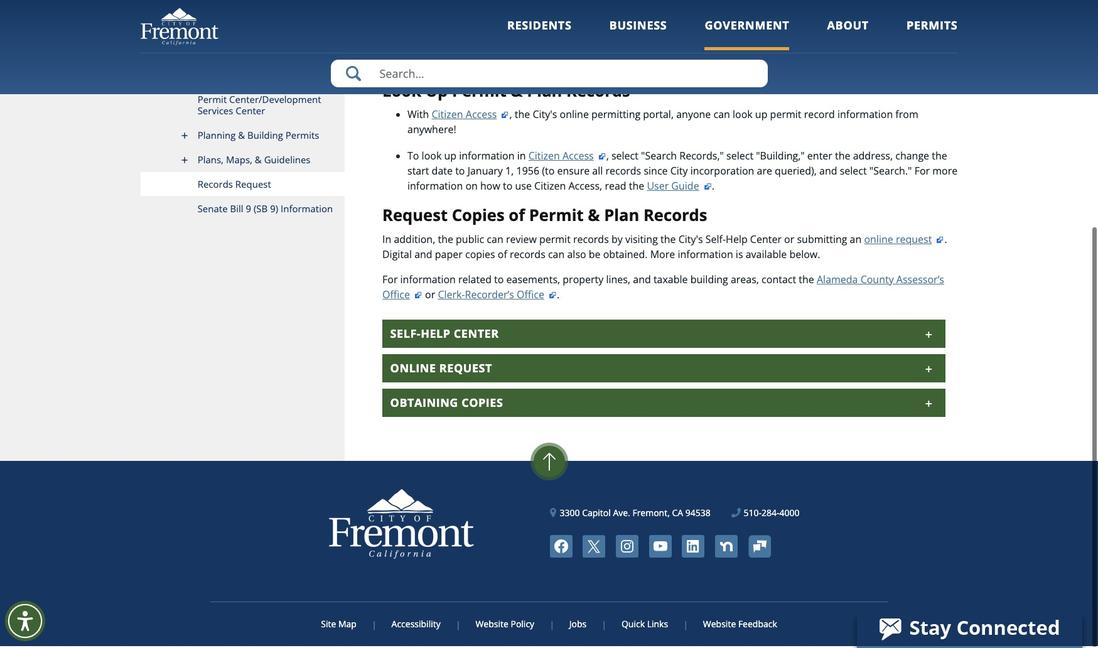 Task type: vqa. For each thing, say whether or not it's contained in the screenshot.
right via
no



Task type: describe. For each thing, give the bounding box(es) containing it.
3300
[[560, 509, 580, 520]]

permit center/development services center
[[198, 95, 321, 119]]

alameda county assessor's office link
[[382, 274, 944, 303]]

visiting
[[625, 234, 658, 248]]

online
[[390, 362, 436, 377]]

, for the
[[510, 109, 512, 123]]

in
[[382, 234, 391, 248]]

public
[[456, 234, 484, 248]]

footer li icon image
[[682, 537, 705, 559]]

0 vertical spatial access
[[466, 109, 497, 123]]

website for website policy
[[476, 620, 509, 632]]

information inside , select "search records," select "building," enter the address, change the start date to january 1, 1956 (to ensure all records since city incorporation are queried), and select "search." for more information on how to use citizen access, read the
[[408, 181, 463, 195]]

1 vertical spatial city's
[[679, 234, 703, 248]]

with citizen access
[[408, 109, 497, 123]]

quick links link
[[605, 620, 685, 632]]

0 horizontal spatial permit
[[539, 234, 571, 248]]

1 horizontal spatial select
[[727, 151, 754, 165]]

how
[[480, 181, 500, 195]]

center/development
[[229, 95, 321, 107]]

copies for obtaining
[[462, 397, 503, 412]]

. for alameda county assessor's office
[[557, 289, 560, 303]]

anywhere!
[[408, 124, 456, 138]]

1 horizontal spatial permit
[[452, 81, 507, 103]]

footer yt icon image
[[649, 537, 672, 559]]

senate bill 9 (sb 9) information
[[198, 204, 333, 217]]

the up "more"
[[932, 151, 947, 165]]

footer fb icon image
[[550, 537, 572, 559]]

0 horizontal spatial select
[[612, 151, 639, 165]]

alameda county assessor's office
[[382, 274, 944, 303]]

1 horizontal spatial center
[[454, 328, 499, 343]]

contact
[[762, 274, 796, 288]]

use
[[515, 181, 532, 195]]

taxable
[[654, 274, 688, 288]]

website policy
[[476, 620, 534, 632]]

planning & building permits link
[[140, 125, 345, 149]]

bill
[[230, 204, 243, 217]]

1 vertical spatial or
[[425, 289, 435, 303]]

also
[[567, 249, 586, 263]]

request
[[896, 234, 932, 248]]

1 horizontal spatial of
[[509, 206, 525, 228]]

records request link
[[140, 174, 345, 198]]

94538
[[686, 509, 711, 520]]

1 vertical spatial for
[[382, 274, 398, 288]]

information up january
[[459, 151, 515, 165]]

the right the read
[[629, 181, 644, 195]]

look inside , the city's online permitting portal, anyone can look up permit record information from anywhere!
[[733, 109, 753, 123]]

. for citizen access
[[712, 181, 714, 195]]

in addition, the public can review permit records by visiting the city's self-help center or submitting an online request
[[382, 234, 932, 248]]

can for records
[[548, 249, 565, 263]]

property
[[563, 274, 604, 288]]

more
[[650, 249, 675, 263]]

1 horizontal spatial online
[[864, 234, 893, 248]]

510-284-4000 link
[[732, 508, 800, 521]]

1 horizontal spatial access
[[563, 151, 594, 165]]

request for online
[[439, 362, 492, 377]]

. digital and paper copies of records can also be obtained. more information is available below.
[[382, 234, 947, 263]]

copies
[[465, 249, 495, 263]]

business
[[609, 18, 667, 33]]

start
[[408, 166, 429, 180]]

jobs link
[[553, 620, 603, 632]]

website for website feedback
[[703, 620, 736, 632]]

permit center/development services center link
[[140, 89, 345, 125]]

website feedback
[[703, 620, 777, 632]]

residents link
[[507, 18, 572, 50]]

digital
[[382, 249, 412, 263]]

capitol
[[582, 509, 611, 520]]

Search text field
[[331, 60, 768, 87]]

on
[[466, 181, 478, 195]]

paper
[[435, 249, 463, 263]]

request copies of permit & plan records
[[382, 206, 707, 228]]

planning
[[198, 131, 236, 143]]

digital plans image
[[382, 0, 958, 63]]

guidelines
[[264, 155, 311, 168]]

9
[[246, 204, 251, 217]]

jobs
[[569, 620, 587, 632]]

(to
[[542, 166, 555, 180]]

the right 'enter'
[[835, 151, 851, 165]]

lines,
[[606, 274, 630, 288]]

up
[[426, 81, 448, 103]]

clerk-recorder's office link
[[438, 289, 557, 303]]

, select "search records," select "building," enter the address, change the start date to january 1, 1956 (to ensure all records since city incorporation are queried), and select "search." for more information on how to use citizen access, read the
[[408, 151, 958, 195]]

columnusercontrol3 main content
[[345, 0, 958, 463]]

from
[[896, 109, 918, 123]]

site map
[[321, 620, 357, 632]]

areas,
[[731, 274, 759, 288]]

website feedback link
[[687, 620, 777, 632]]

and inside , select "search records," select "building," enter the address, change the start date to january 1, 1956 (to ensure all records since city incorporation are queried), and select "search." for more information on how to use citizen access, read the
[[819, 166, 837, 180]]

assessor's
[[897, 274, 944, 288]]

user guide
[[647, 181, 699, 195]]

government link
[[705, 18, 790, 50]]

2 horizontal spatial center
[[750, 234, 782, 248]]

obtaining
[[390, 397, 458, 412]]

are
[[757, 166, 772, 180]]

footer tw icon image
[[583, 537, 605, 559]]

footer nd icon image
[[715, 537, 738, 559]]

"search."
[[870, 166, 912, 180]]

plans, maps, & guidelines
[[198, 155, 311, 168]]

in
[[517, 151, 526, 165]]

records inside . digital and paper copies of records can also be obtained. more information is available below.
[[510, 249, 546, 263]]

all
[[592, 166, 603, 180]]

look up permit & plan records
[[382, 81, 630, 103]]

1 vertical spatial to
[[503, 181, 513, 195]]

senate bill 9 (sb 9) information link
[[140, 198, 345, 223]]

1 horizontal spatial plan
[[604, 206, 639, 228]]

user
[[647, 181, 669, 195]]

permit inside , the city's online permitting portal, anyone can look up permit record information from anywhere!
[[770, 109, 802, 123]]

2 horizontal spatial permit
[[529, 206, 584, 228]]

office for alameda county assessor's office
[[382, 289, 410, 303]]

incorporation
[[690, 166, 754, 180]]

citizen inside , select "search records," select "building," enter the address, change the start date to january 1, 1956 (to ensure all records since city incorporation are queried), and select "search." for more information on how to use citizen access, read the
[[534, 181, 566, 195]]

plans,
[[198, 155, 224, 168]]

or clerk-recorder's office
[[423, 289, 544, 303]]

planning & building permits
[[198, 131, 319, 143]]

city
[[670, 166, 688, 180]]

3300 capitol ave. fremont, ca 94538 link
[[550, 508, 711, 521]]

online request
[[390, 362, 492, 377]]

0 vertical spatial self-
[[706, 234, 726, 248]]

0 horizontal spatial look
[[422, 151, 442, 165]]

(sb
[[254, 204, 268, 217]]

policy
[[511, 620, 534, 632]]



Task type: locate. For each thing, give the bounding box(es) containing it.
tab list inside columnusercontrol3 main content
[[382, 321, 945, 419]]

the down look up permit & plan records
[[515, 109, 530, 123]]

1 vertical spatial citizen access link
[[528, 151, 606, 165]]

select up the read
[[612, 151, 639, 165]]

284-
[[762, 509, 780, 520]]

and down 'enter'
[[819, 166, 837, 180]]

citizen down (to
[[534, 181, 566, 195]]

1 vertical spatial copies
[[462, 397, 503, 412]]

0 horizontal spatial can
[[487, 234, 503, 248]]

2 horizontal spatial can
[[714, 109, 730, 123]]

citizen access link
[[432, 109, 510, 123], [528, 151, 606, 165]]

available
[[746, 249, 787, 263]]

0 vertical spatial online
[[560, 109, 589, 123]]

0 horizontal spatial access
[[466, 109, 497, 123]]

request inside tab list
[[439, 362, 492, 377]]

website left policy
[[476, 620, 509, 632]]

below.
[[790, 249, 820, 263]]

information inside . digital and paper copies of records can also be obtained. more information is available below.
[[678, 249, 733, 263]]

ca
[[672, 509, 683, 520]]

stay connected image
[[857, 611, 1081, 646]]

can
[[714, 109, 730, 123], [487, 234, 503, 248], [548, 249, 565, 263]]

0 vertical spatial copies
[[452, 206, 505, 228]]

9)
[[270, 204, 278, 217]]

center down or clerk-recorder's office
[[454, 328, 499, 343]]

citizen access link for to look up information in
[[528, 151, 606, 165]]

copies for request
[[452, 206, 505, 228]]

queried),
[[775, 166, 817, 180]]

request up obtaining copies
[[439, 362, 492, 377]]

1 horizontal spatial city's
[[679, 234, 703, 248]]

2 vertical spatial .
[[557, 289, 560, 303]]

1 horizontal spatial up
[[755, 109, 768, 123]]

information
[[838, 109, 893, 123], [459, 151, 515, 165], [408, 181, 463, 195], [678, 249, 733, 263], [400, 274, 456, 288]]

self- up "building"
[[706, 234, 726, 248]]

2 vertical spatial center
[[454, 328, 499, 343]]

permit
[[770, 109, 802, 123], [539, 234, 571, 248]]

0 vertical spatial can
[[714, 109, 730, 123]]

online inside , the city's online permitting portal, anyone can look up permit record information from anywhere!
[[560, 109, 589, 123]]

0 vertical spatial plan
[[527, 81, 562, 103]]

to up clerk-recorder's office link
[[494, 274, 504, 288]]

alameda
[[817, 274, 858, 288]]

0 horizontal spatial help
[[421, 328, 451, 343]]

tab list containing self-help center
[[382, 321, 945, 419]]

0 vertical spatial permits
[[907, 18, 958, 33]]

, down look up permit & plan records
[[510, 109, 512, 123]]

enter
[[807, 151, 833, 165]]

records up permitting
[[566, 81, 630, 103]]

online right the an
[[864, 234, 893, 248]]

accessibility link
[[375, 620, 457, 632]]

records up "senate"
[[198, 180, 233, 192]]

ave.
[[613, 509, 630, 520]]

related
[[458, 274, 492, 288]]

for inside , select "search records," select "building," enter the address, change the start date to january 1, 1956 (to ensure all records since city incorporation are queried), and select "search." for more information on how to use citizen access, read the
[[915, 166, 930, 180]]

2 horizontal spatial records
[[644, 206, 707, 228]]

2 website from the left
[[703, 620, 736, 632]]

request up addition,
[[382, 206, 448, 228]]

center
[[236, 106, 265, 119], [750, 234, 782, 248], [454, 328, 499, 343]]

0 vertical spatial to
[[455, 166, 465, 180]]

change
[[896, 151, 929, 165]]

0 horizontal spatial for
[[382, 274, 398, 288]]

quick
[[622, 620, 645, 632]]

citizen access link up anywhere! at the top of page
[[432, 109, 510, 123]]

for down change
[[915, 166, 930, 180]]

0 horizontal spatial self-
[[390, 328, 421, 343]]

tab list
[[382, 321, 945, 419]]

since
[[644, 166, 668, 180]]

up up "building,"
[[755, 109, 768, 123]]

maps,
[[226, 155, 252, 168]]

footer my icon image
[[748, 537, 771, 559]]

1 horizontal spatial permits
[[907, 18, 958, 33]]

of right copies in the left top of the page
[[498, 249, 507, 263]]

2 office from the left
[[517, 289, 544, 303]]

citizen access link for with
[[432, 109, 510, 123]]

1 vertical spatial request
[[382, 206, 448, 228]]

request down plans, maps, & guidelines
[[235, 180, 271, 192]]

0 vertical spatial .
[[712, 181, 714, 195]]

for down 'digital'
[[382, 274, 398, 288]]

0 vertical spatial help
[[726, 234, 748, 248]]

"building,"
[[756, 151, 805, 165]]

building
[[691, 274, 728, 288]]

copies inside tab list
[[462, 397, 503, 412]]

information up "building"
[[678, 249, 733, 263]]

about
[[827, 18, 869, 33]]

help up the 'online request' at the bottom left of the page
[[421, 328, 451, 343]]

access down look up permit & plan records
[[466, 109, 497, 123]]

information left the 'from'
[[838, 109, 893, 123]]

records down user guide
[[644, 206, 707, 228]]

1 vertical spatial look
[[422, 151, 442, 165]]

the
[[515, 109, 530, 123], [835, 151, 851, 165], [932, 151, 947, 165], [629, 181, 644, 195], [438, 234, 453, 248], [661, 234, 676, 248], [799, 274, 814, 288]]

0 horizontal spatial website
[[476, 620, 509, 632]]

quick links
[[622, 620, 668, 632]]

an
[[850, 234, 862, 248]]

access up ensure
[[563, 151, 594, 165]]

1 vertical spatial access
[[563, 151, 594, 165]]

access,
[[569, 181, 602, 195]]

guide
[[671, 181, 699, 195]]

1 vertical spatial online
[[864, 234, 893, 248]]

0 vertical spatial records
[[566, 81, 630, 103]]

address,
[[853, 151, 893, 165]]

look
[[382, 81, 421, 103]]

the up the paper
[[438, 234, 453, 248]]

0 horizontal spatial ,
[[510, 109, 512, 123]]

up inside , the city's online permitting portal, anyone can look up permit record information from anywhere!
[[755, 109, 768, 123]]

information down the date
[[408, 181, 463, 195]]

. down easements,
[[557, 289, 560, 303]]

1 horizontal spatial for
[[915, 166, 930, 180]]

0 horizontal spatial city's
[[533, 109, 557, 123]]

0 horizontal spatial online
[[560, 109, 589, 123]]

help up is
[[726, 234, 748, 248]]

permit down request copies of permit & plan records
[[539, 234, 571, 248]]

1 vertical spatial records
[[573, 234, 609, 248]]

online left permitting
[[560, 109, 589, 123]]

1 horizontal spatial self-
[[706, 234, 726, 248]]

links
[[647, 620, 668, 632]]

1 horizontal spatial records
[[566, 81, 630, 103]]

1 vertical spatial permits
[[285, 131, 319, 143]]

2 vertical spatial to
[[494, 274, 504, 288]]

county
[[861, 274, 894, 288]]

or up the below.
[[784, 234, 794, 248]]

office inside alameda county assessor's office
[[382, 289, 410, 303]]

city's up "building"
[[679, 234, 703, 248]]

0 horizontal spatial records
[[198, 180, 233, 192]]

footer ig icon image
[[616, 537, 639, 559]]

of up review
[[509, 206, 525, 228]]

addition,
[[394, 234, 435, 248]]

1 vertical spatial up
[[444, 151, 457, 165]]

1 horizontal spatial citizen access link
[[528, 151, 606, 165]]

, inside , the city's online permitting portal, anyone can look up permit record information from anywhere!
[[510, 109, 512, 123]]

to
[[455, 166, 465, 180], [503, 181, 513, 195], [494, 274, 504, 288]]

center inside the 'permit center/development services center'
[[236, 106, 265, 119]]

0 horizontal spatial or
[[425, 289, 435, 303]]

records up 'be'
[[573, 234, 609, 248]]

1 vertical spatial help
[[421, 328, 451, 343]]

the inside , the city's online permitting portal, anyone can look up permit record information from anywhere!
[[515, 109, 530, 123]]

1 horizontal spatial permit
[[770, 109, 802, 123]]

0 vertical spatial for
[[915, 166, 930, 180]]

anyone
[[676, 109, 711, 123]]

website left feedback
[[703, 620, 736, 632]]

0 horizontal spatial citizen access link
[[432, 109, 510, 123]]

online request link
[[864, 234, 945, 248]]

records down review
[[510, 249, 546, 263]]

ensure
[[557, 166, 590, 180]]

0 vertical spatial of
[[509, 206, 525, 228]]

and down addition,
[[415, 249, 432, 263]]

0 horizontal spatial of
[[498, 249, 507, 263]]

2 vertical spatial can
[[548, 249, 565, 263]]

can for anyone
[[714, 109, 730, 123]]

0 horizontal spatial permit
[[198, 95, 227, 107]]

0 horizontal spatial and
[[415, 249, 432, 263]]

to right the date
[[455, 166, 465, 180]]

1 vertical spatial plan
[[604, 206, 639, 228]]

center up available
[[750, 234, 782, 248]]

site
[[321, 620, 336, 632]]

0 horizontal spatial up
[[444, 151, 457, 165]]

2 vertical spatial records
[[644, 206, 707, 228]]

records request
[[198, 180, 271, 192]]

2 horizontal spatial and
[[819, 166, 837, 180]]

permits link
[[907, 18, 958, 50]]

and inside . digital and paper copies of records can also be obtained. more information is available below.
[[415, 249, 432, 263]]

can right anyone
[[714, 109, 730, 123]]

1 vertical spatial citizen
[[528, 151, 560, 165]]

to down 1,
[[503, 181, 513, 195]]

1 horizontal spatial and
[[633, 274, 651, 288]]

self- inside tab list
[[390, 328, 421, 343]]

2 vertical spatial and
[[633, 274, 651, 288]]

citizen up anywhere! at the top of page
[[432, 109, 463, 123]]

0 vertical spatial citizen access link
[[432, 109, 510, 123]]

information inside , the city's online permitting portal, anyone can look up permit record information from anywhere!
[[838, 109, 893, 123]]

city's
[[533, 109, 557, 123], [679, 234, 703, 248]]

permit up with citizen access at the left top of page
[[452, 81, 507, 103]]

0 vertical spatial city's
[[533, 109, 557, 123]]

select up the incorporation
[[727, 151, 754, 165]]

permits
[[907, 18, 958, 33], [285, 131, 319, 143]]

0 horizontal spatial plan
[[527, 81, 562, 103]]

select down 'address,'
[[840, 166, 867, 180]]

residents
[[507, 18, 572, 33]]

record
[[804, 109, 835, 123]]

the down the below.
[[799, 274, 814, 288]]

permit up planning
[[198, 95, 227, 107]]

, the city's online permitting portal, anyone can look up permit record information from anywhere!
[[408, 109, 918, 138]]

services
[[198, 106, 233, 119]]

1 vertical spatial can
[[487, 234, 503, 248]]

copies
[[452, 206, 505, 228], [462, 397, 503, 412]]

1 vertical spatial permit
[[539, 234, 571, 248]]

review
[[506, 234, 537, 248]]

recorder's
[[465, 289, 514, 303]]

, up the read
[[606, 151, 609, 165]]

1 vertical spatial ,
[[606, 151, 609, 165]]

, for select
[[606, 151, 609, 165]]

up up the date
[[444, 151, 457, 165]]

2 vertical spatial records
[[510, 249, 546, 263]]

read
[[605, 181, 626, 195]]

the up the more
[[661, 234, 676, 248]]

"search
[[641, 151, 677, 165]]

citizen up (to
[[528, 151, 560, 165]]

portal,
[[643, 109, 674, 123]]

permit inside the 'permit center/development services center'
[[198, 95, 227, 107]]

0 horizontal spatial .
[[557, 289, 560, 303]]

is
[[736, 249, 743, 263]]

0 vertical spatial request
[[235, 180, 271, 192]]

request for records
[[235, 180, 271, 192]]

office
[[382, 289, 410, 303], [517, 289, 544, 303]]

office down easements,
[[517, 289, 544, 303]]

center up planning & building permits
[[236, 106, 265, 119]]

0 horizontal spatial permits
[[285, 131, 319, 143]]

permitting
[[592, 109, 641, 123]]

and right lines,
[[633, 274, 651, 288]]

1 office from the left
[[382, 289, 410, 303]]

can inside . digital and paper copies of records can also be obtained. more information is available below.
[[548, 249, 565, 263]]

1956
[[516, 166, 539, 180]]

0 vertical spatial up
[[755, 109, 768, 123]]

. down the incorporation
[[712, 181, 714, 195]]

citizen access link up ensure
[[528, 151, 606, 165]]

510-
[[744, 509, 762, 520]]

self- up online
[[390, 328, 421, 343]]

clerk-
[[438, 289, 465, 303]]

can up copies in the left top of the page
[[487, 234, 503, 248]]

0 vertical spatial ,
[[510, 109, 512, 123]]

information up clerk-
[[400, 274, 456, 288]]

of inside . digital and paper copies of records can also be obtained. more information is available below.
[[498, 249, 507, 263]]

1 horizontal spatial help
[[726, 234, 748, 248]]

1 vertical spatial center
[[750, 234, 782, 248]]

. inside . digital and paper copies of records can also be obtained. more information is available below.
[[945, 234, 947, 248]]

office for or clerk-recorder's office
[[517, 289, 544, 303]]

for information related to easements, property lines, and taxable building areas, contact the
[[382, 274, 817, 288]]

office down 'digital'
[[382, 289, 410, 303]]

4000
[[780, 509, 800, 520]]

information
[[281, 204, 333, 217]]

permit down access,
[[529, 206, 584, 228]]

plan
[[527, 81, 562, 103], [604, 206, 639, 228]]

1 vertical spatial records
[[198, 180, 233, 192]]

select
[[612, 151, 639, 165], [727, 151, 754, 165], [840, 166, 867, 180]]

plan down residents link
[[527, 81, 562, 103]]

copies up public
[[452, 206, 505, 228]]

0 vertical spatial look
[[733, 109, 753, 123]]

copies down the 'online request' at the bottom left of the page
[[462, 397, 503, 412]]

0 vertical spatial permit
[[770, 109, 802, 123]]

records up the read
[[606, 166, 641, 180]]

can left also
[[548, 249, 565, 263]]

2 horizontal spatial select
[[840, 166, 867, 180]]

1 horizontal spatial office
[[517, 289, 544, 303]]

access
[[466, 109, 497, 123], [563, 151, 594, 165]]

1,
[[505, 166, 514, 180]]

1 horizontal spatial look
[[733, 109, 753, 123]]

1 vertical spatial and
[[415, 249, 432, 263]]

0 vertical spatial or
[[784, 234, 794, 248]]

user guide link
[[647, 181, 712, 195]]

, inside , select "search records," select "building," enter the address, change the start date to january 1, 1956 (to ensure all records since city incorporation are queried), and select "search." for more information on how to use citizen access, read the
[[606, 151, 609, 165]]

date
[[432, 166, 453, 180]]

1 vertical spatial self-
[[390, 328, 421, 343]]

business link
[[609, 18, 667, 50]]

1 vertical spatial .
[[945, 234, 947, 248]]

or left clerk-
[[425, 289, 435, 303]]

to look up information in citizen access
[[408, 151, 594, 165]]

to
[[408, 151, 419, 165]]

0 horizontal spatial center
[[236, 106, 265, 119]]

1 website from the left
[[476, 620, 509, 632]]

citizen
[[432, 109, 463, 123], [528, 151, 560, 165], [534, 181, 566, 195]]

help
[[726, 234, 748, 248], [421, 328, 451, 343]]

. right request at top
[[945, 234, 947, 248]]

look right anyone
[[733, 109, 753, 123]]

city's down search text box
[[533, 109, 557, 123]]

1 horizontal spatial or
[[784, 234, 794, 248]]

city's inside , the city's online permitting portal, anyone can look up permit record information from anywhere!
[[533, 109, 557, 123]]

2 horizontal spatial .
[[945, 234, 947, 248]]

plan up by
[[604, 206, 639, 228]]

2 vertical spatial citizen
[[534, 181, 566, 195]]

look right to
[[422, 151, 442, 165]]

of
[[509, 206, 525, 228], [498, 249, 507, 263]]

records inside , select "search records," select "building," enter the address, change the start date to january 1, 1956 (to ensure all records since city incorporation are queried), and select "search." for more information on how to use citizen access, read the
[[606, 166, 641, 180]]

can inside , the city's online permitting portal, anyone can look up permit record information from anywhere!
[[714, 109, 730, 123]]

0 vertical spatial citizen
[[432, 109, 463, 123]]

permit left the record
[[770, 109, 802, 123]]



